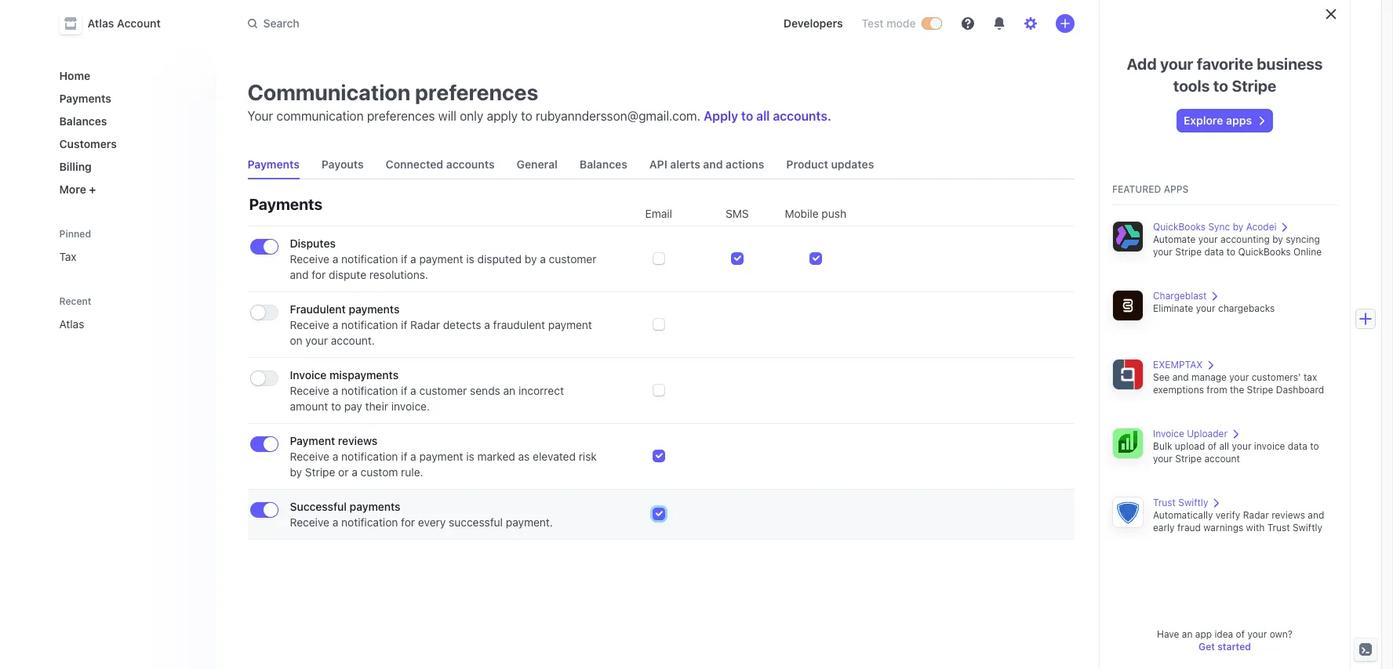 Task type: vqa. For each thing, say whether or not it's contained in the screenshot.
"and"
yes



Task type: describe. For each thing, give the bounding box(es) containing it.
Search search field
[[238, 9, 681, 38]]

atlas for atlas account
[[87, 16, 114, 30]]

as
[[518, 450, 530, 464]]

a up account.
[[332, 319, 338, 332]]

tax link
[[53, 244, 204, 270]]

of inside have an app idea of your own? get started
[[1236, 629, 1245, 641]]

to inside automate your accounting by syncing your stripe data to quickbooks online
[[1227, 246, 1236, 258]]

syncing
[[1286, 234, 1320, 246]]

your inside 'fraudulent payments receive a notification if radar detects a fraudulent payment on your account.'
[[305, 334, 328, 348]]

notification for payment reviews
[[341, 450, 398, 464]]

payments inside tab list
[[248, 158, 300, 171]]

with
[[1246, 522, 1265, 534]]

and inside see and manage your customers' tax exemptions from the stripe dashboard
[[1173, 372, 1189, 384]]

exemptions
[[1153, 384, 1204, 396]]

communication preferences your communication preferences will only apply to rubyanndersson@gmail.com. apply to all accounts.
[[248, 79, 831, 123]]

fraudulent
[[493, 319, 545, 332]]

email
[[645, 207, 672, 220]]

sms
[[726, 207, 749, 220]]

connected
[[386, 158, 443, 171]]

online
[[1294, 246, 1322, 258]]

successful
[[290, 501, 347, 514]]

business
[[1257, 55, 1323, 73]]

a up 'rule.'
[[410, 450, 416, 464]]

receive for invoice
[[290, 384, 329, 398]]

the
[[1230, 384, 1244, 396]]

atlas for atlas
[[59, 318, 84, 331]]

on
[[290, 334, 303, 348]]

2 vertical spatial payments
[[249, 195, 323, 213]]

product updates
[[786, 158, 874, 171]]

invoice uploader
[[1153, 428, 1228, 440]]

data inside automate your accounting by syncing your stripe data to quickbooks online
[[1205, 246, 1224, 258]]

mobile
[[785, 207, 819, 220]]

settings image
[[1024, 17, 1037, 30]]

early
[[1153, 522, 1175, 534]]

to inside invoice mispayments receive a notification if a customer sends an incorrect amount to pay their invoice.
[[331, 400, 341, 413]]

automate
[[1153, 234, 1196, 246]]

product
[[786, 158, 828, 171]]

stripe inside payment reviews receive a notification if a payment is marked as elevated risk by stripe or a custom rule.
[[305, 466, 335, 479]]

fraudulent
[[290, 303, 346, 316]]

favorite
[[1197, 55, 1253, 73]]

payments inside core navigation links element
[[59, 92, 111, 105]]

chargeblast
[[1153, 290, 1207, 302]]

is inside disputes receive a notification if a payment is disputed by a customer and for dispute resolutions.
[[466, 253, 474, 266]]

disputes
[[290, 237, 336, 250]]

tax
[[1304, 372, 1317, 384]]

eliminate your chargebacks
[[1153, 303, 1275, 315]]

their
[[365, 400, 388, 413]]

api
[[649, 158, 667, 171]]

reviews inside automatically verify radar reviews and early fraud warnings with trust swiftly
[[1272, 510, 1305, 522]]

is inside payment reviews receive a notification if a payment is marked as elevated risk by stripe or a custom rule.
[[466, 450, 474, 464]]

or
[[338, 466, 349, 479]]

tax
[[59, 250, 77, 264]]

risk
[[579, 450, 597, 464]]

payment inside payment reviews receive a notification if a payment is marked as elevated risk by stripe or a custom rule.
[[419, 450, 463, 464]]

notification for fraudulent payments
[[341, 319, 398, 332]]

balances inside tab list
[[580, 158, 627, 171]]

a right or
[[352, 466, 358, 479]]

sync
[[1208, 221, 1230, 233]]

your down the automate
[[1153, 246, 1173, 258]]

an inside have an app idea of your own? get started
[[1182, 629, 1193, 641]]

explore
[[1184, 114, 1223, 127]]

mobile push
[[785, 207, 847, 220]]

and inside tab list
[[703, 158, 723, 171]]

verify
[[1216, 510, 1241, 522]]

dispute
[[329, 268, 366, 282]]

app
[[1195, 629, 1212, 641]]

idea
[[1215, 629, 1233, 641]]

Search text field
[[238, 9, 681, 38]]

a up dispute
[[332, 253, 338, 266]]

recent navigation links element
[[44, 289, 216, 337]]

trust swiftly image
[[1112, 497, 1144, 529]]

quickbooks sync by acodei image
[[1112, 221, 1144, 253]]

upload
[[1175, 441, 1205, 453]]

your up account
[[1232, 441, 1252, 453]]

a right the disputed
[[540, 253, 546, 266]]

+
[[89, 183, 96, 196]]

customers'
[[1252, 372, 1301, 384]]

accounts
[[446, 158, 495, 171]]

for inside successful payments receive a notification for every successful payment.
[[401, 516, 415, 530]]

rubyanndersson@gmail.com.
[[536, 109, 701, 123]]

invoice
[[1254, 441, 1285, 453]]

quickbooks inside automate your accounting by syncing your stripe data to quickbooks online
[[1238, 246, 1291, 258]]

quickbooks sync by acodei
[[1153, 221, 1277, 233]]

invoice for invoice mispayments receive a notification if a customer sends an incorrect amount to pay their invoice.
[[290, 369, 327, 382]]

payouts link
[[315, 151, 370, 179]]

payouts
[[322, 158, 364, 171]]

stripe inside bulk upload of all your invoice data to your stripe account
[[1175, 453, 1202, 465]]

by inside disputes receive a notification if a payment is disputed by a customer and for dispute resolutions.
[[525, 253, 537, 266]]

have an app idea of your own? get started
[[1157, 629, 1293, 653]]

to inside add your favorite business tools to stripe
[[1213, 77, 1228, 95]]

uploader
[[1187, 428, 1228, 440]]

if inside disputes receive a notification if a payment is disputed by a customer and for dispute resolutions.
[[401, 253, 407, 266]]

invoice for invoice uploader
[[1153, 428, 1184, 440]]

payments for successful payments
[[350, 501, 401, 514]]

get started link
[[1199, 642, 1251, 653]]

mode
[[887, 16, 916, 30]]

apply to all accounts. button
[[704, 109, 831, 123]]

receive inside disputes receive a notification if a payment is disputed by a customer and for dispute resolutions.
[[290, 253, 329, 266]]

see and manage your customers' tax exemptions from the stripe dashboard
[[1153, 372, 1324, 396]]

if for mispayments
[[401, 384, 407, 398]]

0 vertical spatial preferences
[[415, 79, 538, 105]]

swiftly inside automatically verify radar reviews and early fraud warnings with trust swiftly
[[1293, 522, 1323, 534]]

if for reviews
[[401, 450, 407, 464]]

to inside bulk upload of all your invoice data to your stripe account
[[1310, 441, 1319, 453]]

exemptax image
[[1112, 359, 1144, 391]]

radar inside automatically verify radar reviews and early fraud warnings with trust swiftly
[[1243, 510, 1269, 522]]

get
[[1199, 642, 1215, 653]]

manage
[[1192, 372, 1227, 384]]

disputed
[[477, 253, 522, 266]]

automatically
[[1153, 510, 1213, 522]]

recent
[[59, 296, 91, 308]]

apply
[[487, 109, 518, 123]]

by inside payment reviews receive a notification if a payment is marked as elevated risk by stripe or a custom rule.
[[290, 466, 302, 479]]

fraudulent payments receive a notification if radar detects a fraudulent payment on your account.
[[290, 303, 592, 348]]

bulk upload of all your invoice data to your stripe account
[[1153, 441, 1319, 465]]

chargebacks
[[1218, 303, 1275, 315]]

0 vertical spatial trust
[[1153, 497, 1176, 509]]



Task type: locate. For each thing, give the bounding box(es) containing it.
a down "mispayments"
[[332, 384, 338, 398]]

exemptax
[[1153, 359, 1203, 371]]

1 vertical spatial all
[[1219, 441, 1229, 453]]

preferences
[[415, 79, 538, 105], [367, 109, 435, 123]]

3 receive from the top
[[290, 384, 329, 398]]

elevated
[[533, 450, 576, 464]]

rule.
[[401, 466, 423, 479]]

0 horizontal spatial all
[[756, 109, 770, 123]]

atlas down recent
[[59, 318, 84, 331]]

core navigation links element
[[53, 63, 204, 202]]

tab list containing payments
[[241, 151, 1074, 180]]

payment inside 'fraudulent payments receive a notification if radar detects a fraudulent payment on your account.'
[[548, 319, 592, 332]]

invoice.
[[391, 400, 430, 413]]

your down "bulk"
[[1153, 453, 1173, 465]]

radar
[[410, 319, 440, 332], [1243, 510, 1269, 522]]

an inside invoice mispayments receive a notification if a customer sends an incorrect amount to pay their invoice.
[[503, 384, 516, 398]]

0 horizontal spatial atlas
[[59, 318, 84, 331]]

and
[[703, 158, 723, 171], [290, 268, 309, 282], [1173, 372, 1189, 384], [1308, 510, 1325, 522]]

0 vertical spatial balances
[[59, 115, 107, 128]]

receive up amount
[[290, 384, 329, 398]]

all up account
[[1219, 441, 1229, 453]]

connected accounts link
[[379, 151, 501, 179]]

every
[[418, 516, 446, 530]]

1 horizontal spatial balances
[[580, 158, 627, 171]]

notification inside disputes receive a notification if a payment is disputed by a customer and for dispute resolutions.
[[341, 253, 398, 266]]

an right sends
[[503, 384, 516, 398]]

0 vertical spatial invoice
[[290, 369, 327, 382]]

0 vertical spatial customer
[[549, 253, 597, 266]]

balances inside core navigation links element
[[59, 115, 107, 128]]

0 vertical spatial atlas
[[87, 16, 114, 30]]

receive inside payment reviews receive a notification if a payment is marked as elevated risk by stripe or a custom rule.
[[290, 450, 329, 464]]

apps
[[1164, 184, 1189, 195]]

1 horizontal spatial payments link
[[241, 151, 306, 179]]

stripe down upload
[[1175, 453, 1202, 465]]

notification inside 'fraudulent payments receive a notification if radar detects a fraudulent payment on your account.'
[[341, 319, 398, 332]]

3 notification from the top
[[341, 384, 398, 398]]

stripe left or
[[305, 466, 335, 479]]

incorrect
[[519, 384, 564, 398]]

pin to navigation image
[[189, 318, 202, 331]]

invoice uploader image
[[1112, 428, 1144, 460]]

1 horizontal spatial radar
[[1243, 510, 1269, 522]]

a up resolutions. on the top
[[410, 253, 416, 266]]

1 vertical spatial data
[[1288, 441, 1308, 453]]

tab list
[[241, 151, 1074, 180]]

notification
[[341, 253, 398, 266], [341, 319, 398, 332], [341, 384, 398, 398], [341, 450, 398, 464], [341, 516, 398, 530]]

fraud
[[1178, 522, 1201, 534]]

invoice mispayments receive a notification if a customer sends an incorrect amount to pay their invoice.
[[290, 369, 564, 413]]

more
[[59, 183, 86, 196]]

0 horizontal spatial reviews
[[338, 435, 378, 448]]

test
[[862, 16, 884, 30]]

0 vertical spatial radar
[[410, 319, 440, 332]]

your down chargeblast
[[1196, 303, 1216, 315]]

notification inside successful payments receive a notification for every successful payment.
[[341, 516, 398, 530]]

1 vertical spatial balances
[[580, 158, 627, 171]]

will
[[438, 109, 457, 123]]

payment up resolutions. on the top
[[419, 253, 463, 266]]

radar left detects at the top left
[[410, 319, 440, 332]]

if up resolutions. on the top
[[401, 253, 407, 266]]

and inside automatically verify radar reviews and early fraud warnings with trust swiftly
[[1308, 510, 1325, 522]]

1 vertical spatial trust
[[1267, 522, 1290, 534]]

detects
[[443, 319, 481, 332]]

payment
[[419, 253, 463, 266], [548, 319, 592, 332], [419, 450, 463, 464]]

notification inside payment reviews receive a notification if a payment is marked as elevated risk by stripe or a custom rule.
[[341, 450, 398, 464]]

reviews right verify
[[1272, 510, 1305, 522]]

customers link
[[53, 131, 204, 157]]

accounting
[[1221, 234, 1270, 246]]

if down resolutions. on the top
[[401, 319, 407, 332]]

product updates link
[[780, 151, 880, 179]]

amount
[[290, 400, 328, 413]]

1 horizontal spatial quickbooks
[[1238, 246, 1291, 258]]

receive down "fraudulent"
[[290, 319, 329, 332]]

customers
[[59, 137, 117, 151]]

stripe inside see and manage your customers' tax exemptions from the stripe dashboard
[[1247, 384, 1273, 396]]

receive for successful
[[290, 516, 329, 530]]

if up the invoice.
[[401, 384, 407, 398]]

a up the invoice.
[[410, 384, 416, 398]]

stripe inside add your favorite business tools to stripe
[[1232, 77, 1277, 95]]

payment up 'rule.'
[[419, 450, 463, 464]]

preferences up only
[[415, 79, 538, 105]]

general link
[[510, 151, 564, 179]]

swiftly up automatically at the right bottom
[[1179, 497, 1208, 509]]

payments down your
[[248, 158, 300, 171]]

1 vertical spatial an
[[1182, 629, 1193, 641]]

atlas inside recent navigation links element
[[59, 318, 84, 331]]

an
[[503, 384, 516, 398], [1182, 629, 1193, 641]]

0 horizontal spatial swiftly
[[1179, 497, 1208, 509]]

1 vertical spatial customer
[[419, 384, 467, 398]]

reviews up or
[[338, 435, 378, 448]]

0 vertical spatial payment
[[419, 253, 463, 266]]

2 receive from the top
[[290, 319, 329, 332]]

from
[[1207, 384, 1227, 396]]

1 vertical spatial payment
[[548, 319, 592, 332]]

data down quickbooks sync by acodei
[[1205, 246, 1224, 258]]

api alerts and actions
[[649, 158, 764, 171]]

apply
[[704, 109, 738, 123]]

sends
[[470, 384, 500, 398]]

pay
[[344, 400, 362, 413]]

connected accounts
[[386, 158, 495, 171]]

payments link up 'customers' link
[[53, 86, 204, 111]]

atlas inside "button"
[[87, 16, 114, 30]]

0 horizontal spatial customer
[[419, 384, 467, 398]]

0 vertical spatial for
[[312, 268, 326, 282]]

0 horizontal spatial an
[[503, 384, 516, 398]]

is left the disputed
[[466, 253, 474, 266]]

notification up account.
[[341, 319, 398, 332]]

0 horizontal spatial of
[[1208, 441, 1217, 453]]

data right "invoice"
[[1288, 441, 1308, 453]]

1 vertical spatial preferences
[[367, 109, 435, 123]]

marked
[[477, 450, 515, 464]]

receive down payment in the left of the page
[[290, 450, 329, 464]]

1 vertical spatial payments link
[[241, 151, 306, 179]]

stripe down favorite
[[1232, 77, 1277, 95]]

0 vertical spatial quickbooks
[[1153, 221, 1206, 233]]

all inside communication preferences your communication preferences will only apply to rubyanndersson@gmail.com. apply to all accounts.
[[756, 109, 770, 123]]

notification up dispute
[[341, 253, 398, 266]]

a down successful
[[332, 516, 338, 530]]

0 vertical spatial all
[[756, 109, 770, 123]]

1 vertical spatial invoice
[[1153, 428, 1184, 440]]

reviews
[[338, 435, 378, 448], [1272, 510, 1305, 522]]

balances link down home link at left
[[53, 108, 204, 134]]

1 vertical spatial radar
[[1243, 510, 1269, 522]]

1 horizontal spatial reviews
[[1272, 510, 1305, 522]]

your inside add your favorite business tools to stripe
[[1160, 55, 1194, 73]]

customer up the invoice.
[[419, 384, 467, 398]]

if inside invoice mispayments receive a notification if a customer sends an incorrect amount to pay their invoice.
[[401, 384, 407, 398]]

radar inside 'fraudulent payments receive a notification if radar detects a fraudulent payment on your account.'
[[410, 319, 440, 332]]

of up started
[[1236, 629, 1245, 641]]

notification for successful payments
[[341, 516, 398, 530]]

2 if from the top
[[401, 319, 407, 332]]

1 notification from the top
[[341, 253, 398, 266]]

balances
[[59, 115, 107, 128], [580, 158, 627, 171]]

payments for fraudulent payments
[[349, 303, 400, 316]]

balances link
[[53, 108, 204, 134], [573, 151, 634, 179]]

0 horizontal spatial data
[[1205, 246, 1224, 258]]

reviews inside payment reviews receive a notification if a payment is marked as elevated risk by stripe or a custom rule.
[[338, 435, 378, 448]]

data inside bulk upload of all your invoice data to your stripe account
[[1288, 441, 1308, 453]]

1 vertical spatial is
[[466, 450, 474, 464]]

quickbooks up the automate
[[1153, 221, 1206, 233]]

2 notification from the top
[[341, 319, 398, 332]]

0 vertical spatial balances link
[[53, 108, 204, 134]]

your inside have an app idea of your own? get started
[[1248, 629, 1267, 641]]

0 vertical spatial payments
[[59, 92, 111, 105]]

payments
[[349, 303, 400, 316], [350, 501, 401, 514]]

trust right the with
[[1267, 522, 1290, 534]]

account
[[117, 16, 161, 30]]

0 horizontal spatial for
[[312, 268, 326, 282]]

notification inside invoice mispayments receive a notification if a customer sends an incorrect amount to pay their invoice.
[[341, 384, 398, 398]]

stripe down the automate
[[1175, 246, 1202, 258]]

payments inside successful payments receive a notification for every successful payment.
[[350, 501, 401, 514]]

own?
[[1270, 629, 1293, 641]]

5 notification from the top
[[341, 516, 398, 530]]

accounts.
[[773, 109, 831, 123]]

balances link down "rubyanndersson@gmail.com."
[[573, 151, 634, 179]]

by right the disputed
[[525, 253, 537, 266]]

receive for fraudulent
[[290, 319, 329, 332]]

payment right fraudulent
[[548, 319, 592, 332]]

your up tools
[[1160, 55, 1194, 73]]

apps
[[1226, 114, 1252, 127]]

an left app
[[1182, 629, 1193, 641]]

0 vertical spatial payments link
[[53, 86, 204, 111]]

receive down disputes
[[290, 253, 329, 266]]

your right on
[[305, 334, 328, 348]]

your up the
[[1230, 372, 1249, 384]]

successful payments receive a notification for every successful payment.
[[290, 501, 553, 530]]

payments down home
[[59, 92, 111, 105]]

stripe inside automate your accounting by syncing your stripe data to quickbooks online
[[1175, 246, 1202, 258]]

0 vertical spatial data
[[1205, 246, 1224, 258]]

communication
[[248, 79, 410, 105]]

all inside bulk upload of all your invoice data to your stripe account
[[1219, 441, 1229, 453]]

see
[[1153, 372, 1170, 384]]

1 horizontal spatial an
[[1182, 629, 1193, 641]]

trust inside automatically verify radar reviews and early fraud warnings with trust swiftly
[[1267, 522, 1290, 534]]

0 vertical spatial of
[[1208, 441, 1217, 453]]

1 vertical spatial swiftly
[[1293, 522, 1323, 534]]

api alerts and actions link
[[643, 151, 771, 179]]

0 horizontal spatial quickbooks
[[1153, 221, 1206, 233]]

all left accounts.
[[756, 109, 770, 123]]

of inside bulk upload of all your invoice data to your stripe account
[[1208, 441, 1217, 453]]

payments
[[59, 92, 111, 105], [248, 158, 300, 171], [249, 195, 323, 213]]

1 horizontal spatial all
[[1219, 441, 1229, 453]]

radar up the with
[[1243, 510, 1269, 522]]

0 horizontal spatial balances
[[59, 115, 107, 128]]

developers
[[784, 16, 843, 30]]

1 vertical spatial of
[[1236, 629, 1245, 641]]

0 horizontal spatial payments link
[[53, 86, 204, 111]]

0 horizontal spatial trust
[[1153, 497, 1176, 509]]

notification for invoice mispayments
[[341, 384, 398, 398]]

swiftly right the with
[[1293, 522, 1323, 534]]

atlas left account
[[87, 16, 114, 30]]

home link
[[53, 63, 204, 89]]

of down uploader
[[1208, 441, 1217, 453]]

receive inside invoice mispayments receive a notification if a customer sends an incorrect amount to pay their invoice.
[[290, 384, 329, 398]]

4 receive from the top
[[290, 450, 329, 464]]

for inside disputes receive a notification if a payment is disputed by a customer and for dispute resolutions.
[[312, 268, 326, 282]]

1 if from the top
[[401, 253, 407, 266]]

balances up customers
[[59, 115, 107, 128]]

alerts
[[670, 158, 700, 171]]

help image
[[961, 17, 974, 30]]

1 horizontal spatial invoice
[[1153, 428, 1184, 440]]

payment inside disputes receive a notification if a payment is disputed by a customer and for dispute resolutions.
[[419, 253, 463, 266]]

test mode
[[862, 16, 916, 30]]

trust swiftly
[[1153, 497, 1208, 509]]

atlas account button
[[59, 13, 176, 35]]

1 vertical spatial atlas
[[59, 318, 84, 331]]

your down quickbooks sync by acodei
[[1198, 234, 1218, 246]]

if for payments
[[401, 319, 407, 332]]

1 horizontal spatial data
[[1288, 441, 1308, 453]]

quickbooks
[[1153, 221, 1206, 233], [1238, 246, 1291, 258]]

communication
[[277, 109, 364, 123]]

for left every
[[401, 516, 415, 530]]

1 horizontal spatial for
[[401, 516, 415, 530]]

2 vertical spatial payment
[[419, 450, 463, 464]]

stripe down customers'
[[1247, 384, 1273, 396]]

payment
[[290, 435, 335, 448]]

bulk
[[1153, 441, 1172, 453]]

payments up disputes
[[249, 195, 323, 213]]

4 notification from the top
[[341, 450, 398, 464]]

if inside payment reviews receive a notification if a payment is marked as elevated risk by stripe or a custom rule.
[[401, 450, 407, 464]]

your inside see and manage your customers' tax exemptions from the stripe dashboard
[[1230, 372, 1249, 384]]

notification up "custom"
[[341, 450, 398, 464]]

preferences left "will"
[[367, 109, 435, 123]]

if up 'rule.'
[[401, 450, 407, 464]]

1 horizontal spatial swiftly
[[1293, 522, 1323, 534]]

a up or
[[332, 450, 338, 464]]

receive inside successful payments receive a notification for every successful payment.
[[290, 516, 329, 530]]

by down payment in the left of the page
[[290, 466, 302, 479]]

0 vertical spatial is
[[466, 253, 474, 266]]

if
[[401, 253, 407, 266], [401, 319, 407, 332], [401, 384, 407, 398], [401, 450, 407, 464]]

1 horizontal spatial balances link
[[573, 151, 634, 179]]

1 receive from the top
[[290, 253, 329, 266]]

started
[[1218, 642, 1251, 653]]

payments link down your
[[241, 151, 306, 179]]

customer inside invoice mispayments receive a notification if a customer sends an incorrect amount to pay their invoice.
[[419, 384, 467, 398]]

and inside disputes receive a notification if a payment is disputed by a customer and for dispute resolutions.
[[290, 268, 309, 282]]

chargeblast image
[[1112, 290, 1144, 322]]

receive inside 'fraudulent payments receive a notification if radar detects a fraudulent payment on your account.'
[[290, 319, 329, 332]]

3 if from the top
[[401, 384, 407, 398]]

0 vertical spatial swiftly
[[1179, 497, 1208, 509]]

1 vertical spatial quickbooks
[[1238, 246, 1291, 258]]

invoice up "bulk"
[[1153, 428, 1184, 440]]

invoice up amount
[[290, 369, 327, 382]]

receive down successful
[[290, 516, 329, 530]]

a inside successful payments receive a notification for every successful payment.
[[332, 516, 338, 530]]

payment.
[[506, 516, 553, 530]]

0 vertical spatial payments
[[349, 303, 400, 316]]

automate your accounting by syncing your stripe data to quickbooks online
[[1153, 234, 1322, 258]]

1 vertical spatial reviews
[[1272, 510, 1305, 522]]

0 vertical spatial an
[[503, 384, 516, 398]]

1 is from the top
[[466, 253, 474, 266]]

your left own?
[[1248, 629, 1267, 641]]

0 horizontal spatial radar
[[410, 319, 440, 332]]

1 vertical spatial balances link
[[573, 151, 634, 179]]

notification down "mispayments"
[[341, 384, 398, 398]]

by down acodei
[[1273, 234, 1283, 246]]

by up accounting
[[1233, 221, 1244, 233]]

1 vertical spatial for
[[401, 516, 415, 530]]

receive for payment
[[290, 450, 329, 464]]

pinned
[[59, 228, 91, 240]]

atlas account
[[87, 16, 161, 30]]

actions
[[726, 158, 764, 171]]

quickbooks down accounting
[[1238, 246, 1291, 258]]

1 vertical spatial payments
[[248, 158, 300, 171]]

trust up automatically at the right bottom
[[1153, 497, 1176, 509]]

updates
[[831, 158, 874, 171]]

1 horizontal spatial customer
[[549, 253, 597, 266]]

atlas
[[87, 16, 114, 30], [59, 318, 84, 331]]

more +
[[59, 183, 96, 196]]

clear history image
[[189, 297, 199, 306]]

1 horizontal spatial atlas
[[87, 16, 114, 30]]

billing
[[59, 160, 92, 173]]

payments inside 'fraudulent payments receive a notification if radar detects a fraudulent payment on your account.'
[[349, 303, 400, 316]]

0 horizontal spatial invoice
[[290, 369, 327, 382]]

for left dispute
[[312, 268, 326, 282]]

1 horizontal spatial of
[[1236, 629, 1245, 641]]

warnings
[[1204, 522, 1244, 534]]

1 vertical spatial payments
[[350, 501, 401, 514]]

payments down "custom"
[[350, 501, 401, 514]]

add
[[1127, 55, 1157, 73]]

tools
[[1173, 77, 1210, 95]]

customer right the disputed
[[549, 253, 597, 266]]

dashboard
[[1276, 384, 1324, 396]]

is left marked
[[466, 450, 474, 464]]

automatically verify radar reviews and early fraud warnings with trust swiftly
[[1153, 510, 1325, 534]]

balances down "rubyanndersson@gmail.com."
[[580, 158, 627, 171]]

pinned navigation links element
[[53, 221, 207, 270]]

customer inside disputes receive a notification if a payment is disputed by a customer and for dispute resolutions.
[[549, 253, 597, 266]]

2 is from the top
[[466, 450, 474, 464]]

search
[[263, 16, 299, 30]]

billing link
[[53, 154, 204, 180]]

for
[[312, 268, 326, 282], [401, 516, 415, 530]]

if inside 'fraudulent payments receive a notification if radar detects a fraudulent payment on your account.'
[[401, 319, 407, 332]]

invoice inside invoice mispayments receive a notification if a customer sends an incorrect amount to pay their invoice.
[[290, 369, 327, 382]]

disputes receive a notification if a payment is disputed by a customer and for dispute resolutions.
[[290, 237, 597, 282]]

atlas link
[[53, 311, 182, 337]]

a right detects at the top left
[[484, 319, 490, 332]]

0 horizontal spatial balances link
[[53, 108, 204, 134]]

featured
[[1112, 184, 1161, 195]]

payments up account.
[[349, 303, 400, 316]]

1 horizontal spatial trust
[[1267, 522, 1290, 534]]

5 receive from the top
[[290, 516, 329, 530]]

explore apps
[[1184, 114, 1252, 127]]

notification down "custom"
[[341, 516, 398, 530]]

by inside automate your accounting by syncing your stripe data to quickbooks online
[[1273, 234, 1283, 246]]

0 vertical spatial reviews
[[338, 435, 378, 448]]

4 if from the top
[[401, 450, 407, 464]]



